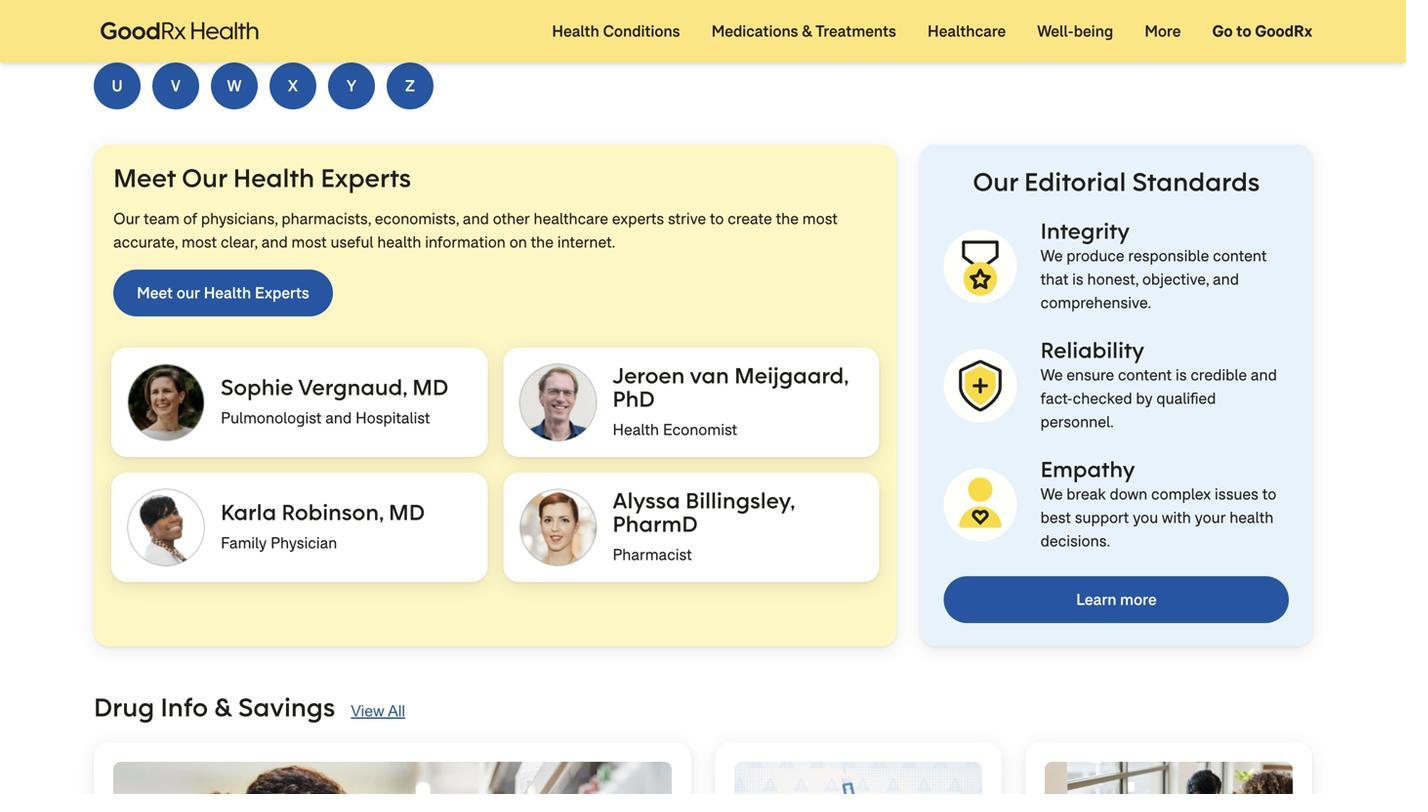 Task type: locate. For each thing, give the bounding box(es) containing it.
dialog
[[0, 0, 1406, 794]]

1 vertical spatial content
[[1118, 365, 1172, 385]]

the right on
[[531, 232, 554, 252]]

health down economists,
[[377, 232, 421, 252]]

x
[[288, 76, 298, 96]]

1 horizontal spatial health
[[1230, 507, 1274, 528]]

0 vertical spatial we
[[1041, 246, 1063, 266]]

meet left 'our' on the left of page
[[137, 283, 173, 303]]

economists,
[[375, 208, 459, 229]]

alyssa billingsley, pharmd pharmacist
[[613, 486, 800, 565]]

that
[[1041, 269, 1069, 290]]

we inside the integrity we produce responsible content that is honest, objective, and comprehensive.
[[1041, 246, 1063, 266]]

0 vertical spatial is
[[1073, 269, 1084, 290]]

we inside reliability we ensure content is credible and fact-checked by qualified personnel.
[[1041, 365, 1063, 385]]

robinson,
[[282, 498, 384, 526]]

1 vertical spatial is
[[1176, 365, 1187, 385]]

complex
[[1152, 484, 1211, 504]]

we up fact-
[[1041, 365, 1063, 385]]

1 horizontal spatial experts
[[321, 161, 411, 194]]

meijgaard,
[[735, 361, 849, 389]]

0 horizontal spatial content
[[1118, 365, 1172, 385]]

experts down clear,
[[255, 283, 309, 303]]

we up that
[[1041, 246, 1063, 266]]

to right 't' on the right top of page
[[1237, 21, 1252, 42]]

y
[[346, 76, 357, 96]]

integrity we produce responsible content that is honest, objective, and comprehensive.
[[1041, 216, 1267, 313]]

to inside the empathy we break down complex issues to best support you with your health decisions.
[[1263, 484, 1277, 504]]

view all
[[351, 702, 405, 720]]

2 horizontal spatial to
[[1263, 484, 1277, 504]]

md for sophie vergnaud, md
[[412, 373, 449, 401]]

honest,
[[1088, 269, 1139, 290]]

to right issues
[[1263, 484, 1277, 504]]

karla robinson profile image
[[127, 488, 205, 566]]

content right the responsible
[[1213, 246, 1267, 266]]

our inside our team of physicians, pharmacists, economists, and other healthcare experts strive to create the most accurate, most clear, and most useful health information on the internet.
[[113, 208, 140, 229]]

1 horizontal spatial is
[[1176, 365, 1187, 385]]

2 vertical spatial we
[[1041, 484, 1063, 504]]

1 horizontal spatial &
[[802, 21, 813, 42]]

and inside reliability we ensure content is credible and fact-checked by qualified personnel.
[[1251, 365, 1277, 385]]

treatments
[[816, 21, 897, 42]]

we up the best
[[1041, 484, 1063, 504]]

content up by
[[1118, 365, 1172, 385]]

s button
[[1149, 0, 1195, 47]]

is up qualified
[[1176, 365, 1187, 385]]

1 vertical spatial we
[[1041, 365, 1063, 385]]

integrity image image
[[944, 230, 1017, 303]]

health inside the empathy we break down complex issues to best support you with your health decisions.
[[1230, 507, 1274, 528]]

of
[[183, 208, 197, 229]]

j button
[[621, 0, 668, 47]]

health down issues
[[1230, 507, 1274, 528]]

md right robinson,
[[389, 498, 425, 526]]

our
[[176, 283, 200, 303]]

and right objective,
[[1213, 269, 1239, 290]]

the right create
[[776, 208, 799, 229]]

pulmonologist
[[221, 408, 322, 428]]

best
[[1041, 507, 1071, 528]]

v link
[[152, 62, 199, 109]]

van
[[690, 361, 729, 389]]

q button
[[1031, 0, 1078, 47]]

2 vertical spatial to
[[1263, 484, 1277, 504]]

meet inside meet our health experts link
[[137, 283, 173, 303]]

on
[[510, 232, 527, 252]]

1 vertical spatial meet
[[137, 283, 173, 303]]

1 vertical spatial health
[[1230, 507, 1274, 528]]

0 vertical spatial to
[[1237, 21, 1252, 42]]

1 vertical spatial the
[[531, 232, 554, 252]]

1 vertical spatial &
[[214, 690, 232, 724]]

our team of physicians, pharmacists, economists, and other healthcare experts strive to create the most accurate, most clear, and most useful health information on the internet.
[[113, 208, 838, 252]]

and right clear,
[[262, 232, 288, 252]]

healthcare button
[[912, 0, 1022, 63]]

experts for meet our health experts
[[255, 283, 309, 303]]

standards
[[1133, 165, 1260, 198]]

integrity
[[1041, 216, 1130, 245]]

t button
[[1207, 0, 1254, 47]]

goodrx
[[1255, 21, 1313, 42]]

md inside sophie vergnaud, md pulmonologist and hospitalist
[[412, 373, 449, 401]]

most down pharmacists,
[[292, 232, 327, 252]]

sophie vergnaud profile image
[[127, 363, 205, 441]]

meet up the team
[[113, 161, 176, 194]]

0 vertical spatial md
[[412, 373, 449, 401]]

0 horizontal spatial &
[[214, 690, 232, 724]]

and right credible
[[1251, 365, 1277, 385]]

1 we from the top
[[1041, 246, 1063, 266]]

l link
[[738, 0, 785, 47]]

0 vertical spatial the
[[776, 208, 799, 229]]

health
[[377, 232, 421, 252], [1230, 507, 1274, 528]]

health
[[552, 21, 600, 42], [233, 161, 315, 194], [204, 283, 251, 303], [613, 419, 659, 440]]

health inside our team of physicians, pharmacists, economists, and other healthcare experts strive to create the most accurate, most clear, and most useful health information on the internet.
[[377, 232, 421, 252]]

and down vergnaud,
[[325, 408, 352, 428]]

most right create
[[803, 208, 838, 229]]

& right info
[[214, 690, 232, 724]]

i button
[[563, 0, 609, 47]]

o
[[931, 13, 944, 34]]

reliability image image
[[944, 349, 1017, 422]]

personnel.
[[1041, 412, 1114, 432]]

vergnaud,
[[298, 373, 407, 401]]

y link
[[328, 62, 375, 109]]

md
[[412, 373, 449, 401], [389, 498, 425, 526]]

we inside the empathy we break down complex issues to best support you with your health decisions.
[[1041, 484, 1063, 504]]

meet for meet our health experts
[[113, 161, 176, 194]]

our for our editorial standards
[[973, 165, 1018, 198]]

0 vertical spatial content
[[1213, 246, 1267, 266]]

0 horizontal spatial our
[[113, 208, 140, 229]]

is right that
[[1073, 269, 1084, 290]]

to right strive at top
[[710, 208, 724, 229]]

a
[[112, 13, 122, 34]]

q
[[1049, 13, 1061, 34]]

2 horizontal spatial our
[[973, 165, 1018, 198]]

l button
[[738, 0, 785, 47]]

you
[[1133, 507, 1158, 528]]

i link
[[563, 0, 609, 47]]

p link
[[973, 0, 1020, 47]]

useful
[[331, 232, 374, 252]]

0 horizontal spatial most
[[182, 232, 217, 252]]

content inside the integrity we produce responsible content that is honest, objective, and comprehensive.
[[1213, 246, 1267, 266]]

1 horizontal spatial content
[[1213, 246, 1267, 266]]

v
[[171, 76, 181, 96]]

drug info & savings
[[94, 690, 335, 724]]

& left 'm'
[[802, 21, 813, 42]]

we
[[1041, 246, 1063, 266], [1041, 365, 1063, 385], [1041, 484, 1063, 504]]

jeroen van meijgaard, phd health economist
[[613, 361, 854, 440]]

2 we from the top
[[1041, 365, 1063, 385]]

0 vertical spatial experts
[[321, 161, 411, 194]]

&
[[802, 21, 813, 42], [214, 690, 232, 724]]

1 horizontal spatial to
[[1237, 21, 1252, 42]]

0 horizontal spatial experts
[[255, 283, 309, 303]]

more
[[1145, 21, 1181, 42]]

sophie vergnaud, md pulmonologist and hospitalist
[[221, 373, 449, 428]]

x link
[[270, 62, 316, 109]]

0 vertical spatial meet
[[113, 161, 176, 194]]

health inside popup button
[[552, 21, 600, 42]]

our up accurate,
[[113, 208, 140, 229]]

go
[[1213, 21, 1233, 42]]

most down of
[[182, 232, 217, 252]]

empathy image image
[[944, 468, 1017, 542]]

2 horizontal spatial most
[[803, 208, 838, 229]]

your
[[1195, 507, 1226, 528]]

0 horizontal spatial the
[[531, 232, 554, 252]]

0 horizontal spatial health
[[377, 232, 421, 252]]

our up of
[[182, 161, 227, 194]]

our for our team of physicians, pharmacists, economists, and other healthcare experts strive to create the most accurate, most clear, and most useful health information on the internet.
[[113, 208, 140, 229]]

0 vertical spatial health
[[377, 232, 421, 252]]

our left editorial
[[973, 165, 1018, 198]]

is
[[1073, 269, 1084, 290], [1176, 365, 1187, 385]]

empathy we break down complex issues to best support you with your health decisions.
[[1041, 455, 1277, 551]]

reliability
[[1041, 335, 1145, 364]]

0 horizontal spatial to
[[710, 208, 724, 229]]

hospitalist
[[356, 408, 430, 428]]

1 vertical spatial md
[[389, 498, 425, 526]]

economist
[[663, 419, 738, 440]]

0 vertical spatial &
[[802, 21, 813, 42]]

md inside karla robinson, md family physician
[[389, 498, 425, 526]]

1 vertical spatial to
[[710, 208, 724, 229]]

editorial
[[1024, 165, 1127, 198]]

1 vertical spatial experts
[[255, 283, 309, 303]]

3 we from the top
[[1041, 484, 1063, 504]]

conditions
[[603, 21, 680, 42]]

experts up pharmacists,
[[321, 161, 411, 194]]

health inside 'jeroen van meijgaard, phd health economist'
[[613, 419, 659, 440]]

responsible
[[1128, 246, 1209, 266]]

medications & treatments button
[[696, 0, 912, 63]]

w button
[[211, 62, 258, 109]]

0 horizontal spatial is
[[1073, 269, 1084, 290]]

experts for meet our health experts
[[321, 161, 411, 194]]

md up hospitalist
[[412, 373, 449, 401]]

more
[[1120, 589, 1157, 610]]

down
[[1110, 484, 1148, 504]]

nurse taking older male patient's blood pressure at a medical office. image
[[1045, 762, 1293, 794]]



Task type: vqa. For each thing, say whether or not it's contained in the screenshot.
cde
no



Task type: describe. For each thing, give the bounding box(es) containing it.
c link
[[211, 0, 258, 47]]

p
[[991, 13, 1001, 34]]

y button
[[328, 62, 375, 109]]

healthcare
[[534, 208, 608, 229]]

and inside the integrity we produce responsible content that is honest, objective, and comprehensive.
[[1213, 269, 1239, 290]]

1 horizontal spatial the
[[776, 208, 799, 229]]

meet our health experts
[[113, 161, 411, 194]]

issues
[[1215, 484, 1259, 504]]

well-being button
[[1022, 0, 1129, 63]]

produce
[[1067, 246, 1125, 266]]

karla robinson, md family physician
[[221, 498, 425, 553]]

well-being
[[1038, 21, 1114, 42]]

t link
[[1207, 0, 1254, 47]]

b button
[[152, 0, 199, 47]]

physician
[[271, 533, 337, 553]]

o button
[[914, 0, 961, 47]]

1 horizontal spatial most
[[292, 232, 327, 252]]

b link
[[152, 0, 199, 47]]

light blue background with overlayed warning sign pattern in darker blue. in the center is a  blue insulin pen that is cut up into three sections. image
[[734, 762, 983, 794]]

s link
[[1149, 0, 1195, 47]]

karla
[[221, 498, 277, 526]]

meet for meet our health experts
[[137, 283, 173, 303]]

u button
[[94, 62, 141, 109]]

go to goodrx
[[1213, 21, 1313, 42]]

view all link
[[351, 699, 405, 723]]

a link
[[94, 0, 141, 47]]

create
[[728, 208, 772, 229]]

j link
[[621, 0, 668, 47]]

u
[[112, 76, 123, 96]]

is inside the integrity we produce responsible content that is honest, objective, and comprehensive.
[[1073, 269, 1084, 290]]

comprehensive.
[[1041, 292, 1152, 313]]

c button
[[211, 0, 258, 47]]

more button
[[1129, 0, 1197, 63]]

checked
[[1073, 388, 1133, 409]]

pharmacists,
[[282, 208, 371, 229]]

l
[[757, 13, 766, 34]]

other
[[493, 208, 530, 229]]

support
[[1075, 507, 1129, 528]]

accurate,
[[113, 232, 178, 252]]

healthcare
[[928, 21, 1006, 42]]

we for reliability
[[1041, 365, 1063, 385]]

z
[[405, 76, 415, 96]]

meet our health experts link
[[113, 270, 333, 316]]

alyssa
[[613, 486, 680, 514]]

all
[[388, 702, 405, 720]]

o link
[[914, 0, 961, 47]]

we for integrity
[[1041, 246, 1063, 266]]

m button
[[797, 0, 844, 47]]

with
[[1162, 507, 1191, 528]]

to inside our team of physicians, pharmacists, economists, and other healthcare experts strive to create the most accurate, most clear, and most useful health information on the internet.
[[710, 208, 724, 229]]

x button
[[270, 62, 316, 109]]

j
[[640, 13, 649, 34]]

health conditions
[[552, 21, 680, 42]]

c
[[229, 13, 240, 34]]

a woman browses the shelves of a pharmacy. image
[[113, 762, 672, 794]]

goodrx health image
[[90, 11, 270, 52]]

pharmd
[[613, 509, 698, 538]]

m link
[[797, 0, 844, 47]]

and up information
[[463, 208, 489, 229]]

strive
[[668, 208, 706, 229]]

s
[[1167, 13, 1177, 34]]

is inside reliability we ensure content is credible and fact-checked by qualified personnel.
[[1176, 365, 1187, 385]]

view
[[351, 702, 384, 720]]

break
[[1067, 484, 1106, 504]]

and inside sophie vergnaud, md pulmonologist and hospitalist
[[325, 408, 352, 428]]

medications & treatments
[[712, 21, 897, 42]]

& inside popup button
[[802, 21, 813, 42]]

physicians,
[[201, 208, 278, 229]]

phd
[[613, 384, 655, 413]]

p button
[[973, 0, 1020, 47]]

jeroen van meijgaard profile image
[[519, 363, 597, 441]]

savings
[[238, 690, 335, 724]]

empathy
[[1041, 455, 1136, 483]]

r link
[[1090, 0, 1137, 47]]

z link
[[387, 62, 434, 109]]

md for karla robinson, md
[[389, 498, 425, 526]]

reliability we ensure content is credible and fact-checked by qualified personnel.
[[1041, 335, 1277, 432]]

internet.
[[558, 232, 615, 252]]

clear,
[[221, 232, 258, 252]]

jeroen
[[613, 361, 685, 389]]

avatar photo 4 image
[[519, 488, 597, 566]]

credible
[[1191, 365, 1247, 385]]

n link
[[856, 0, 902, 47]]

learn more link
[[944, 576, 1289, 623]]

u link
[[94, 62, 141, 109]]

n
[[873, 13, 885, 34]]

we for empathy
[[1041, 484, 1063, 504]]

billingsley,
[[686, 486, 795, 514]]

qualified
[[1157, 388, 1216, 409]]

content inside reliability we ensure content is credible and fact-checked by qualified personnel.
[[1118, 365, 1172, 385]]

well-
[[1038, 21, 1074, 42]]

being
[[1074, 21, 1114, 42]]

1 horizontal spatial our
[[182, 161, 227, 194]]

q link
[[1031, 0, 1078, 47]]

objective,
[[1143, 269, 1209, 290]]

fact-
[[1041, 388, 1073, 409]]



